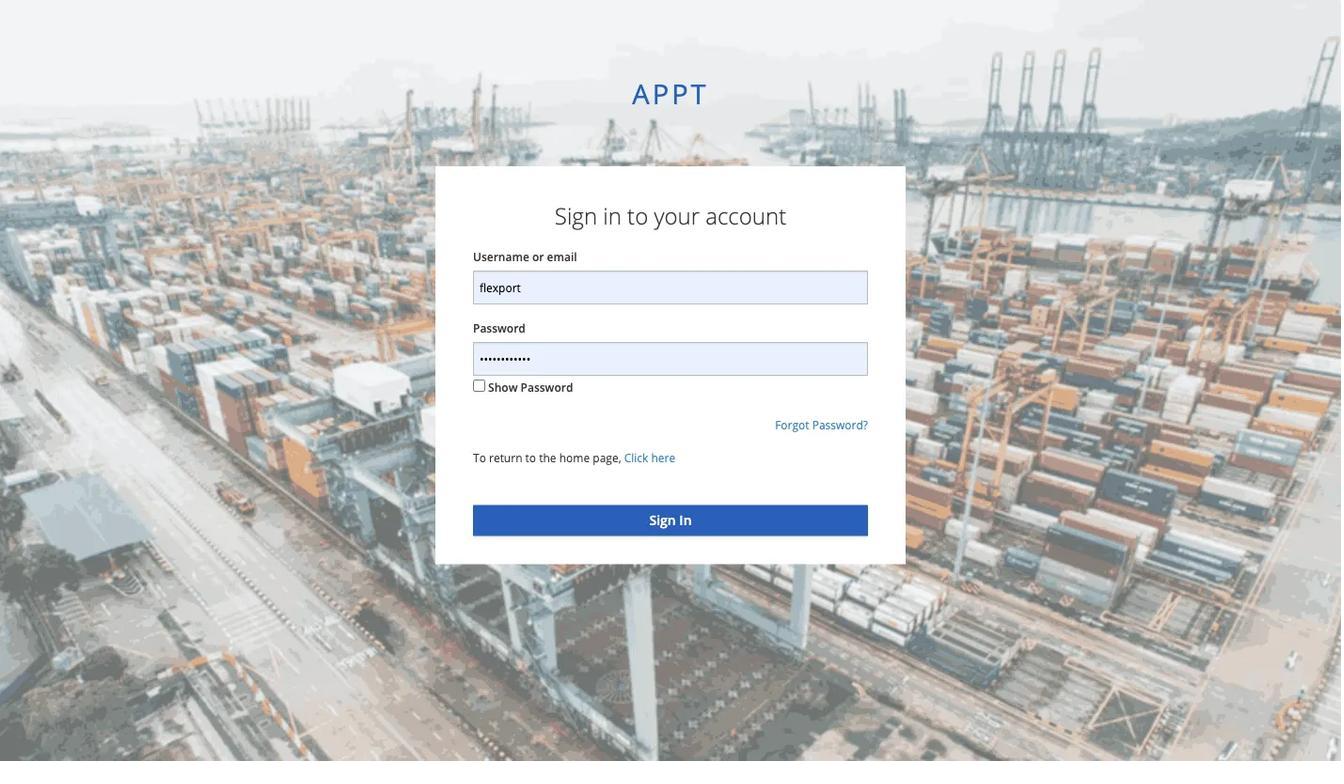 Task type: describe. For each thing, give the bounding box(es) containing it.
the
[[539, 451, 556, 466]]

forgot password? link
[[775, 418, 868, 433]]

Username or email text field
[[473, 271, 868, 305]]

your
[[654, 201, 700, 231]]

appt
[[632, 75, 709, 112]]

email
[[547, 249, 577, 265]]

return
[[489, 451, 523, 466]]

username
[[473, 249, 529, 265]]

1 vertical spatial password
[[521, 380, 573, 396]]

username or email
[[473, 249, 577, 265]]

account
[[706, 201, 787, 231]]

home
[[559, 451, 590, 466]]

here
[[651, 451, 676, 466]]

or
[[532, 249, 544, 265]]

to for the
[[525, 451, 536, 466]]

sign
[[555, 201, 597, 231]]

sign in to your account
[[555, 201, 787, 231]]



Task type: locate. For each thing, give the bounding box(es) containing it.
password
[[473, 320, 526, 336], [521, 380, 573, 396]]

forgot
[[775, 418, 809, 433]]

forgot password?
[[775, 418, 868, 433]]

password right show
[[521, 380, 573, 396]]

click
[[624, 451, 648, 466]]

in
[[603, 201, 622, 231]]

0 vertical spatial to
[[628, 201, 648, 231]]

Password password field
[[473, 343, 868, 376]]

to return to the home page, click here
[[473, 451, 676, 466]]

to right in
[[628, 201, 648, 231]]

1 vertical spatial to
[[525, 451, 536, 466]]

to
[[628, 201, 648, 231], [525, 451, 536, 466]]

page,
[[593, 451, 621, 466]]

to for your
[[628, 201, 648, 231]]

password up show
[[473, 320, 526, 336]]

show password
[[488, 380, 573, 396]]

show
[[488, 380, 518, 396]]

click here link
[[624, 451, 676, 466]]

to
[[473, 451, 486, 466]]

password?
[[812, 418, 868, 433]]

Show Password checkbox
[[473, 380, 485, 392]]

1 horizontal spatial to
[[628, 201, 648, 231]]

0 horizontal spatial to
[[525, 451, 536, 466]]

to left the
[[525, 451, 536, 466]]

None submit
[[473, 506, 868, 537]]

0 vertical spatial password
[[473, 320, 526, 336]]



